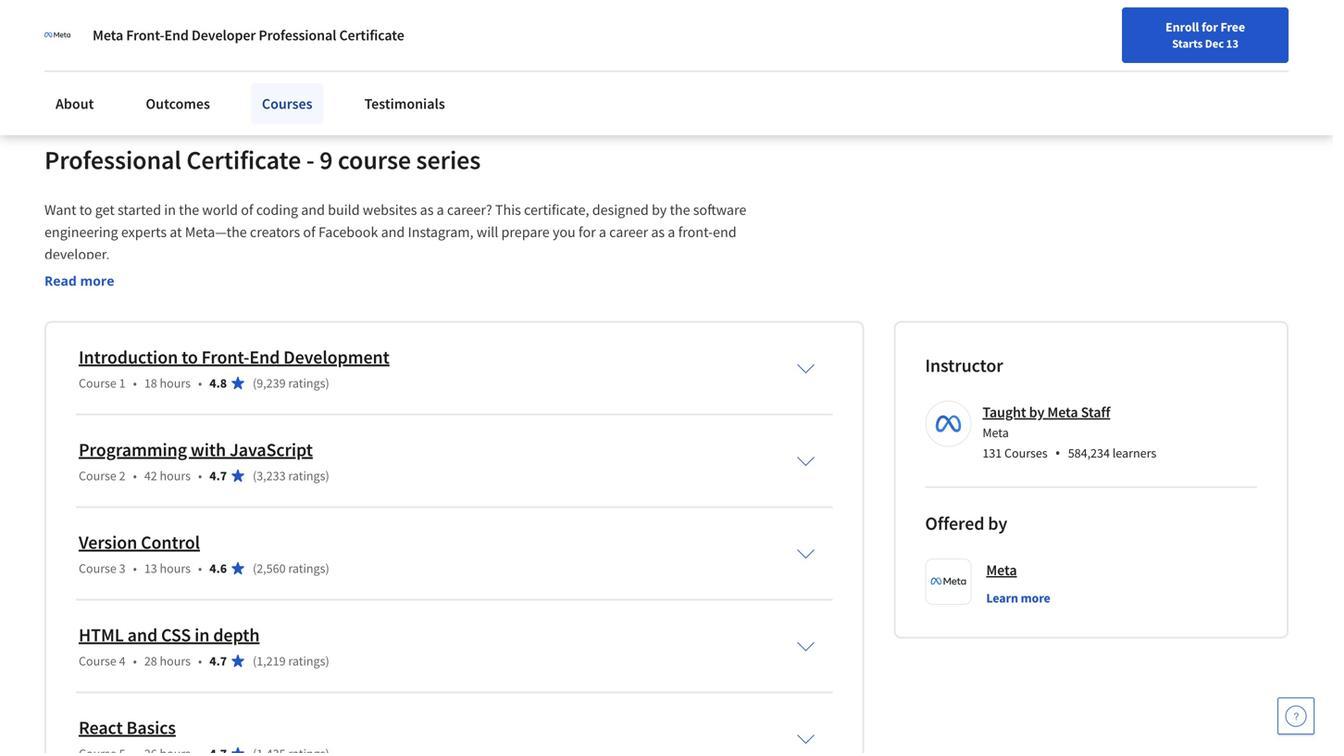 Task type: describe. For each thing, give the bounding box(es) containing it.
for inside want to get started in the world of coding and build websites as a career? this certificate, designed by the software engineering experts at meta—the creators of facebook and instagram, will prepare you for a career as a front-end developer. read more
[[579, 223, 596, 241]]

( 2,560 ratings )
[[253, 560, 330, 577]]

( 1,219 ratings )
[[253, 653, 330, 669]]

share it on social media and in your performance review
[[76, 28, 423, 47]]

course for programming with javascript
[[79, 467, 117, 484]]

react basics
[[79, 716, 176, 739]]

9,239
[[257, 375, 286, 391]]

starts
[[1173, 36, 1204, 51]]

professional certificate - 9 course series
[[44, 144, 481, 176]]

websites
[[363, 200, 417, 219]]

4
[[119, 653, 126, 669]]

4.7 for javascript
[[210, 467, 227, 484]]

want to get started in the world of coding and build websites as a career? this certificate, designed by the software engineering experts at meta—the creators of facebook and instagram, will prepare you for a career as a front-end developer. read more
[[44, 200, 750, 289]]

programming with javascript link
[[79, 438, 313, 461]]

1 vertical spatial 13
[[144, 560, 157, 577]]

0 horizontal spatial as
[[420, 200, 434, 219]]

course 1 • 18 hours •
[[79, 375, 202, 391]]

9
[[320, 144, 333, 176]]

more inside want to get started in the world of coding and build websites as a career? this certificate, designed by the software engineering experts at meta—the creators of facebook and instagram, will prepare you for a career as a front-end developer. read more
[[80, 272, 114, 289]]

1 vertical spatial end
[[249, 345, 280, 369]]

1 vertical spatial of
[[303, 223, 316, 241]]

version control link
[[79, 531, 200, 554]]

depth
[[213, 623, 260, 647]]

and left build
[[301, 200, 325, 219]]

1 vertical spatial certificate
[[187, 144, 301, 176]]

course for introduction to front-end development
[[79, 375, 117, 391]]

4.8
[[210, 375, 227, 391]]

ratings for front-
[[288, 375, 326, 391]]

meta left on
[[93, 26, 123, 44]]

read
[[44, 272, 77, 289]]

course
[[338, 144, 411, 176]]

javascript
[[230, 438, 313, 461]]

28
[[144, 653, 157, 669]]

by for offered by
[[989, 512, 1008, 535]]

0 horizontal spatial a
[[437, 200, 444, 219]]

course for version control
[[79, 560, 117, 577]]

0 horizontal spatial professional
[[44, 144, 181, 176]]

( 3,233 ratings )
[[253, 467, 330, 484]]

to for want
[[79, 200, 92, 219]]

outcomes
[[146, 94, 210, 113]]

social
[[145, 28, 181, 47]]

2,560
[[257, 560, 286, 577]]

hours for control
[[160, 560, 191, 577]]

and up course 4 • 28 hours •
[[127, 623, 158, 647]]

meta front-end developer professional certificate
[[93, 26, 405, 44]]

staff
[[1082, 403, 1111, 421]]

0 vertical spatial in
[[253, 28, 265, 47]]

by for taught by meta staff meta 131 courses • 584,234 learners
[[1030, 403, 1045, 421]]

course for html and css in depth
[[79, 653, 117, 669]]

this
[[496, 200, 521, 219]]

( for front-
[[253, 375, 257, 391]]

• left 4.6
[[198, 560, 202, 577]]

started
[[118, 200, 161, 219]]

offered
[[926, 512, 985, 535]]

meta link
[[987, 559, 1018, 581]]

read more button
[[44, 271, 114, 290]]

18
[[144, 375, 157, 391]]

series
[[416, 144, 481, 176]]

about link
[[44, 83, 105, 124]]

creators
[[250, 223, 300, 241]]

4.7 for css
[[210, 653, 227, 669]]

html and css in depth link
[[79, 623, 260, 647]]

enroll
[[1166, 19, 1200, 35]]

career?
[[447, 200, 493, 219]]

taught by meta staff meta 131 courses • 584,234 learners
[[983, 403, 1157, 463]]

want
[[44, 200, 76, 219]]

1 horizontal spatial a
[[599, 223, 607, 241]]

outcomes link
[[135, 83, 221, 124]]

get
[[95, 200, 115, 219]]

• right 2
[[133, 467, 137, 484]]

meta—the
[[185, 223, 247, 241]]

ratings for css
[[288, 653, 326, 669]]

taught by meta staff link
[[983, 403, 1111, 421]]

and right 'media'
[[226, 28, 250, 47]]

offered by
[[926, 512, 1008, 535]]

) for programming with javascript
[[326, 467, 330, 484]]

experts
[[121, 223, 167, 241]]

0 vertical spatial certificate
[[339, 26, 405, 44]]

media
[[184, 28, 223, 47]]

with
[[191, 438, 226, 461]]

0 vertical spatial end
[[164, 26, 189, 44]]

to for introduction
[[182, 345, 198, 369]]

2 the from the left
[[670, 200, 691, 219]]

free
[[1221, 19, 1246, 35]]

( for javascript
[[253, 467, 257, 484]]

introduction to front-end development
[[79, 345, 390, 369]]

react basics link
[[79, 716, 176, 739]]

designed
[[593, 200, 649, 219]]

instructor
[[926, 354, 1004, 377]]

prepare
[[502, 223, 550, 241]]

control
[[141, 531, 200, 554]]

enroll for free starts dec 13
[[1166, 19, 1246, 51]]

1 vertical spatial front-
[[202, 345, 250, 369]]

hours for with
[[160, 467, 191, 484]]

4.6
[[210, 560, 227, 577]]

584,234
[[1069, 445, 1111, 461]]

course 2 • 42 hours •
[[79, 467, 202, 484]]



Task type: locate. For each thing, give the bounding box(es) containing it.
ratings right 3,233
[[288, 467, 326, 484]]

0 horizontal spatial by
[[652, 200, 667, 219]]

development
[[284, 345, 390, 369]]

2 hours from the top
[[160, 467, 191, 484]]

0 horizontal spatial the
[[179, 200, 199, 219]]

1
[[119, 375, 126, 391]]

to
[[79, 200, 92, 219], [182, 345, 198, 369]]

front-
[[679, 223, 713, 241]]

coding
[[256, 200, 298, 219]]

meta
[[93, 26, 123, 44], [1048, 403, 1079, 421], [983, 424, 1010, 441], [987, 561, 1018, 579]]

courses up -
[[262, 94, 313, 113]]

1 horizontal spatial courses
[[1005, 445, 1048, 461]]

0 horizontal spatial more
[[80, 272, 114, 289]]

you
[[553, 223, 576, 241]]

ratings right 9,239
[[288, 375, 326, 391]]

• inside "taught by meta staff meta 131 courses • 584,234 learners"
[[1056, 443, 1061, 463]]

1 vertical spatial as
[[652, 223, 665, 241]]

2 ) from the top
[[326, 467, 330, 484]]

( right 4.6
[[253, 560, 257, 577]]

4.7 down with
[[210, 467, 227, 484]]

end up 9,239
[[249, 345, 280, 369]]

1 hours from the top
[[160, 375, 191, 391]]

a up instagram,
[[437, 200, 444, 219]]

by inside want to get started in the world of coding and build websites as a career? this certificate, designed by the software engineering experts at meta—the creators of facebook and instagram, will prepare you for a career as a front-end developer. read more
[[652, 200, 667, 219]]

a
[[437, 200, 444, 219], [599, 223, 607, 241], [668, 223, 676, 241]]

coursera career certificate image
[[939, 0, 1248, 103]]

by right designed
[[652, 200, 667, 219]]

0 vertical spatial to
[[79, 200, 92, 219]]

more down developer.
[[80, 272, 114, 289]]

) for html and css in depth
[[326, 653, 330, 669]]

as up instagram,
[[420, 200, 434, 219]]

course 3 • 13 hours •
[[79, 560, 202, 577]]

0 vertical spatial professional
[[259, 26, 337, 44]]

0 horizontal spatial of
[[241, 200, 253, 219]]

1 vertical spatial to
[[182, 345, 198, 369]]

2 horizontal spatial in
[[253, 28, 265, 47]]

1 horizontal spatial in
[[195, 623, 210, 647]]

0 horizontal spatial to
[[79, 200, 92, 219]]

( down introduction to front-end development link
[[253, 375, 257, 391]]

version
[[79, 531, 137, 554]]

1 vertical spatial professional
[[44, 144, 181, 176]]

end
[[164, 26, 189, 44], [249, 345, 280, 369]]

html
[[79, 623, 124, 647]]

for up dec
[[1202, 19, 1219, 35]]

hours down "control"
[[160, 560, 191, 577]]

2 ( from the top
[[253, 467, 257, 484]]

certificate up the testimonials
[[339, 26, 405, 44]]

131
[[983, 445, 1003, 461]]

professional
[[259, 26, 337, 44], [44, 144, 181, 176]]

4 ratings from the top
[[288, 653, 326, 669]]

meta left staff at the bottom
[[1048, 403, 1079, 421]]

of right world
[[241, 200, 253, 219]]

hours for to
[[160, 375, 191, 391]]

learn
[[987, 590, 1019, 606]]

hours
[[160, 375, 191, 391], [160, 467, 191, 484], [160, 560, 191, 577], [160, 653, 191, 669]]

0 vertical spatial courses
[[262, 94, 313, 113]]

1 vertical spatial 4.7
[[210, 653, 227, 669]]

taught by meta staff image
[[929, 403, 969, 444]]

a left career
[[599, 223, 607, 241]]

meta image
[[44, 22, 70, 48]]

more inside button
[[1021, 590, 1051, 606]]

) right '2,560'
[[326, 560, 330, 577]]

42
[[144, 467, 157, 484]]

1 ) from the top
[[326, 375, 330, 391]]

13 inside enroll for free starts dec 13
[[1227, 36, 1239, 51]]

1 horizontal spatial front-
[[202, 345, 250, 369]]

0 horizontal spatial for
[[579, 223, 596, 241]]

end right on
[[164, 26, 189, 44]]

course
[[79, 375, 117, 391], [79, 467, 117, 484], [79, 560, 117, 577], [79, 653, 117, 669]]

for right 'you'
[[579, 223, 596, 241]]

instagram,
[[408, 223, 474, 241]]

(
[[253, 375, 257, 391], [253, 467, 257, 484], [253, 560, 257, 577], [253, 653, 257, 669]]

front-
[[126, 26, 164, 44], [202, 345, 250, 369]]

0 horizontal spatial 13
[[144, 560, 157, 577]]

2 course from the top
[[79, 467, 117, 484]]

facebook
[[319, 223, 378, 241]]

0 vertical spatial as
[[420, 200, 434, 219]]

1 4.7 from the top
[[210, 467, 227, 484]]

in left your
[[253, 28, 265, 47]]

1 horizontal spatial more
[[1021, 590, 1051, 606]]

introduction to front-end development link
[[79, 345, 390, 369]]

4.7 down depth
[[210, 653, 227, 669]]

react
[[79, 716, 123, 739]]

on
[[126, 28, 142, 47]]

2
[[119, 467, 126, 484]]

0 horizontal spatial certificate
[[187, 144, 301, 176]]

by right offered
[[989, 512, 1008, 535]]

in inside want to get started in the world of coding and build websites as a career? this certificate, designed by the software engineering experts at meta—the creators of facebook and instagram, will prepare you for a career as a front-end developer. read more
[[164, 200, 176, 219]]

4 course from the top
[[79, 653, 117, 669]]

certificate up world
[[187, 144, 301, 176]]

hours right 18
[[160, 375, 191, 391]]

2 horizontal spatial a
[[668, 223, 676, 241]]

1 horizontal spatial by
[[989, 512, 1008, 535]]

3
[[119, 560, 126, 577]]

in right css
[[195, 623, 210, 647]]

2 horizontal spatial by
[[1030, 403, 1045, 421]]

0 horizontal spatial end
[[164, 26, 189, 44]]

3 course from the top
[[79, 560, 117, 577]]

hours right 28
[[160, 653, 191, 669]]

for
[[1202, 19, 1219, 35], [579, 223, 596, 241]]

) down development
[[326, 375, 330, 391]]

basics
[[126, 716, 176, 739]]

meta up 131
[[983, 424, 1010, 441]]

taught
[[983, 403, 1027, 421]]

3 ratings from the top
[[288, 560, 326, 577]]

learners
[[1113, 445, 1157, 461]]

1 horizontal spatial to
[[182, 345, 198, 369]]

to up course 1 • 18 hours •
[[182, 345, 198, 369]]

course left the 3
[[79, 560, 117, 577]]

1 horizontal spatial the
[[670, 200, 691, 219]]

to left get
[[79, 200, 92, 219]]

0 vertical spatial 4.7
[[210, 467, 227, 484]]

( for css
[[253, 653, 257, 669]]

testimonials
[[365, 94, 445, 113]]

your
[[268, 28, 296, 47]]

hours right 42
[[160, 467, 191, 484]]

course left 2
[[79, 467, 117, 484]]

4.7
[[210, 467, 227, 484], [210, 653, 227, 669]]

at
[[170, 223, 182, 241]]

13
[[1227, 36, 1239, 51], [144, 560, 157, 577]]

professional up get
[[44, 144, 181, 176]]

0 vertical spatial front-
[[126, 26, 164, 44]]

2 ratings from the top
[[288, 467, 326, 484]]

1 horizontal spatial of
[[303, 223, 316, 241]]

)
[[326, 375, 330, 391], [326, 467, 330, 484], [326, 560, 330, 577], [326, 653, 330, 669]]

courses right 131
[[1005, 445, 1048, 461]]

menu item
[[980, 19, 1099, 79]]

certificate,
[[524, 200, 590, 219]]

3,233
[[257, 467, 286, 484]]

as right career
[[652, 223, 665, 241]]

help center image
[[1286, 705, 1308, 727]]

css
[[161, 623, 191, 647]]

review
[[382, 28, 423, 47]]

• right 1
[[133, 375, 137, 391]]

programming with javascript
[[79, 438, 313, 461]]

3 ( from the top
[[253, 560, 257, 577]]

) right 1,219
[[326, 653, 330, 669]]

testimonials link
[[353, 83, 456, 124]]

1 vertical spatial for
[[579, 223, 596, 241]]

4 hours from the top
[[160, 653, 191, 669]]

a left front-
[[668, 223, 676, 241]]

world
[[202, 200, 238, 219]]

• down programming with javascript on the left bottom of page
[[198, 467, 202, 484]]

it
[[115, 28, 123, 47]]

courses inside "taught by meta staff meta 131 courses • 584,234 learners"
[[1005, 445, 1048, 461]]

1 course from the top
[[79, 375, 117, 391]]

0 vertical spatial of
[[241, 200, 253, 219]]

courses link
[[251, 83, 324, 124]]

1 ( from the top
[[253, 375, 257, 391]]

1 the from the left
[[179, 200, 199, 219]]

2 vertical spatial by
[[989, 512, 1008, 535]]

more right learn
[[1021, 590, 1051, 606]]

1 horizontal spatial 13
[[1227, 36, 1239, 51]]

1 horizontal spatial as
[[652, 223, 665, 241]]

professional up the courses link on the top left
[[259, 26, 337, 44]]

•
[[133, 375, 137, 391], [198, 375, 202, 391], [1056, 443, 1061, 463], [133, 467, 137, 484], [198, 467, 202, 484], [133, 560, 137, 577], [198, 560, 202, 577], [133, 653, 137, 669], [198, 653, 202, 669]]

• down the html and css in depth
[[198, 653, 202, 669]]

build
[[328, 200, 360, 219]]

0 horizontal spatial courses
[[262, 94, 313, 113]]

4 ) from the top
[[326, 653, 330, 669]]

introduction
[[79, 345, 178, 369]]

the up front-
[[670, 200, 691, 219]]

-
[[306, 144, 315, 176]]

course left 1
[[79, 375, 117, 391]]

course 4 • 28 hours •
[[79, 653, 202, 669]]

developer
[[192, 26, 256, 44]]

0 horizontal spatial front-
[[126, 26, 164, 44]]

1 vertical spatial courses
[[1005, 445, 1048, 461]]

learn more button
[[987, 589, 1051, 607]]

hours for and
[[160, 653, 191, 669]]

1 horizontal spatial certificate
[[339, 26, 405, 44]]

learn more
[[987, 590, 1051, 606]]

ratings for javascript
[[288, 467, 326, 484]]

developer.
[[44, 245, 110, 263]]

by inside "taught by meta staff meta 131 courses • 584,234 learners"
[[1030, 403, 1045, 421]]

ratings right '2,560'
[[288, 560, 326, 577]]

4 ( from the top
[[253, 653, 257, 669]]

dec
[[1206, 36, 1225, 51]]

0 horizontal spatial in
[[164, 200, 176, 219]]

courses
[[262, 94, 313, 113], [1005, 445, 1048, 461]]

the
[[179, 200, 199, 219], [670, 200, 691, 219]]

( down javascript
[[253, 467, 257, 484]]

by right taught
[[1030, 403, 1045, 421]]

1 horizontal spatial for
[[1202, 19, 1219, 35]]

2 4.7 from the top
[[210, 653, 227, 669]]

more
[[80, 272, 114, 289], [1021, 590, 1051, 606]]

of right creators
[[303, 223, 316, 241]]

• left 584,234 at the right bottom
[[1056, 443, 1061, 463]]

the up the at at the left of the page
[[179, 200, 199, 219]]

about
[[56, 94, 94, 113]]

) for introduction to front-end development
[[326, 375, 330, 391]]

will
[[477, 223, 499, 241]]

meta up learn
[[987, 561, 1018, 579]]

end
[[713, 223, 737, 241]]

and down websites
[[381, 223, 405, 241]]

( down depth
[[253, 653, 257, 669]]

1,219
[[257, 653, 286, 669]]

show notifications image
[[1119, 23, 1141, 45]]

0 vertical spatial by
[[652, 200, 667, 219]]

1 vertical spatial more
[[1021, 590, 1051, 606]]

1 vertical spatial in
[[164, 200, 176, 219]]

3 ) from the top
[[326, 560, 330, 577]]

1 horizontal spatial end
[[249, 345, 280, 369]]

• left 4.8
[[198, 375, 202, 391]]

1 ratings from the top
[[288, 375, 326, 391]]

( 9,239 ratings )
[[253, 375, 330, 391]]

13 down version control at the left
[[144, 560, 157, 577]]

ratings right 1,219
[[288, 653, 326, 669]]

performance
[[299, 28, 379, 47]]

for inside enroll for free starts dec 13
[[1202, 19, 1219, 35]]

2 vertical spatial in
[[195, 623, 210, 647]]

) right 3,233
[[326, 467, 330, 484]]

course left 4
[[79, 653, 117, 669]]

front- right it
[[126, 26, 164, 44]]

in up the at at the left of the page
[[164, 200, 176, 219]]

1 horizontal spatial professional
[[259, 26, 337, 44]]

• right 4
[[133, 653, 137, 669]]

0 vertical spatial for
[[1202, 19, 1219, 35]]

1 vertical spatial by
[[1030, 403, 1045, 421]]

to inside want to get started in the world of coding and build websites as a career? this certificate, designed by the software engineering experts at meta—the creators of facebook and instagram, will prepare you for a career as a front-end developer. read more
[[79, 200, 92, 219]]

0 vertical spatial 13
[[1227, 36, 1239, 51]]

13 down free
[[1227, 36, 1239, 51]]

0 vertical spatial more
[[80, 272, 114, 289]]

coursera image
[[22, 15, 140, 45]]

3 hours from the top
[[160, 560, 191, 577]]

None search field
[[264, 12, 570, 49]]

) for version control
[[326, 560, 330, 577]]

programming
[[79, 438, 187, 461]]

• right the 3
[[133, 560, 137, 577]]

front- up 4.8
[[202, 345, 250, 369]]



Task type: vqa. For each thing, say whether or not it's contained in the screenshot.
the top app
no



